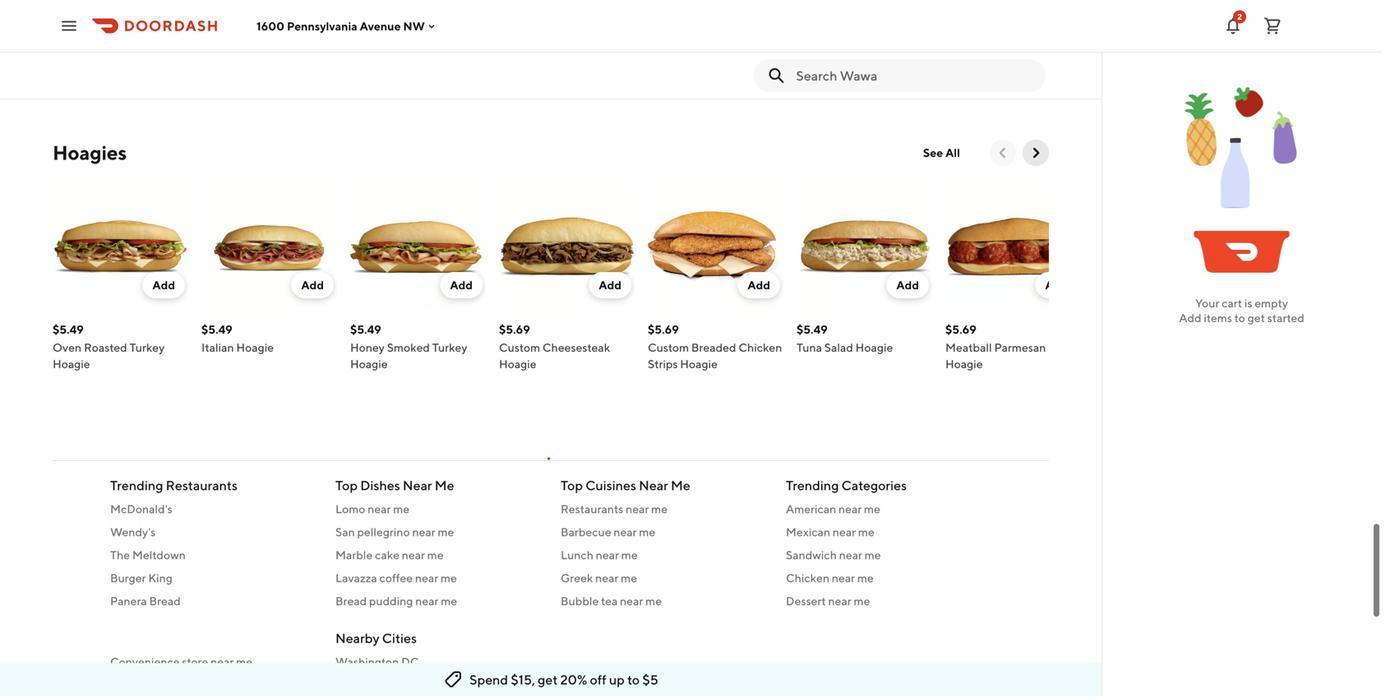 Task type: describe. For each thing, give the bounding box(es) containing it.
near down restaurants near me
[[614, 525, 637, 539]]

barbecue near me
[[561, 525, 655, 539]]

panera bread
[[110, 594, 181, 608]]

me down restaurants near me link
[[639, 525, 655, 539]]

$5.69 custom cheesesteak hoagie
[[499, 323, 610, 371]]

near inside "link"
[[839, 502, 862, 516]]

nearby
[[335, 631, 380, 646]]

custom for custom breaded chicken strips hoagie
[[648, 341, 689, 354]]

trending for trending restaurants
[[110, 478, 163, 493]]

washington
[[335, 655, 399, 669]]

lunch near me link
[[561, 547, 766, 564]]

pretzel
[[225, 33, 263, 47]]

hoagies
[[53, 141, 127, 164]]

bubble tea near me link
[[561, 593, 766, 610]]

pellegrino
[[357, 525, 410, 539]]

me down greek near me link
[[646, 594, 662, 608]]

dessert near me link
[[786, 593, 992, 610]]

smoked
[[387, 341, 430, 354]]

the meltdown
[[110, 548, 186, 562]]

me for top dishes near me
[[435, 478, 454, 493]]

hoagie inside $5.49 italian hoagie
[[236, 341, 274, 354]]

to for up
[[627, 672, 640, 688]]

top for top cuisines near me
[[561, 478, 583, 493]]

dipping
[[738, 33, 780, 47]]

1 vertical spatial chicken
[[786, 571, 830, 585]]

1600 pennsylvania avenue nw button
[[257, 19, 438, 33]]

hoagie inside $5.49 honey smoked turkey hoagie
[[350, 357, 388, 371]]

greek near me link
[[561, 570, 766, 587]]

burger king
[[110, 571, 173, 585]]

hoagie inside $5.69 custom breaded chicken strips hoagie
[[680, 357, 718, 371]]

tuna salad hoagie image
[[797, 179, 932, 315]]

custom cheesesteak hoagie image
[[499, 179, 635, 315]]

sandwich near me
[[786, 548, 881, 562]]

the meltdown link
[[110, 547, 316, 564]]

greek near me
[[561, 571, 637, 585]]

add for $5.49 italian hoagie
[[301, 278, 324, 292]]

0 horizontal spatial restaurants
[[166, 478, 238, 493]]

cities
[[382, 631, 417, 646]]

spend
[[470, 672, 508, 688]]

me up bubble tea near me
[[621, 571, 637, 585]]

roasted
[[84, 341, 127, 354]]

add inside your cart is empty add items to get started
[[1179, 311, 1202, 325]]

cuisines
[[586, 478, 636, 493]]

1600
[[257, 19, 285, 33]]

get inside your cart is empty add items to get started
[[1248, 311, 1265, 325]]

meatball
[[946, 341, 992, 354]]

san pellegrino near me link
[[335, 524, 541, 541]]

soft
[[201, 33, 223, 47]]

$2.29 soft pretzel (2 ct)
[[201, 15, 292, 47]]

one
[[454, 33, 477, 47]]

me down san pellegrino near me link at the left of page
[[427, 548, 444, 562]]

$2.29
[[201, 15, 232, 29]]

restaurants near me
[[561, 502, 668, 516]]

lavazza
[[335, 571, 377, 585]]

me down american near me "link"
[[858, 525, 875, 539]]

oven roasted turkey hoagie image
[[53, 179, 188, 315]]

convenience store near me link
[[110, 654, 316, 670]]

2
[[1237, 12, 1242, 21]]

salad for tuna
[[824, 341, 853, 354]]

mexican near me
[[786, 525, 875, 539]]

off
[[590, 672, 607, 688]]

san pellegrino near me
[[335, 525, 454, 539]]

cheddar
[[648, 33, 694, 47]]

turkey for oven roasted turkey hoagie
[[130, 341, 165, 354]]

lomo
[[335, 502, 365, 516]]

chicken inside $5.69 custom breaded chicken strips hoagie
[[739, 341, 782, 354]]

oven
[[53, 341, 82, 354]]

american
[[786, 502, 836, 516]]

ct)
[[278, 33, 292, 47]]

previous button of carousel image
[[995, 145, 1011, 161]]

mexican
[[786, 525, 831, 539]]

me up barbecue near me link
[[651, 502, 668, 516]]

next button of carousel image
[[1028, 145, 1044, 161]]

san
[[335, 525, 355, 539]]

me for top cuisines near me
[[671, 478, 691, 493]]

$9.79
[[350, 15, 380, 29]]

near right tea
[[620, 594, 643, 608]]

pudding
[[369, 594, 413, 608]]

near up pellegrino
[[368, 502, 391, 516]]

italian
[[201, 341, 234, 354]]

mexican near me link
[[786, 524, 992, 541]]

started
[[1268, 311, 1305, 325]]

chicken near me
[[786, 571, 874, 585]]

pennsylvania
[[287, 19, 357, 33]]

hoagie inside $5.49 oven roasted turkey hoagie
[[53, 357, 90, 371]]

&
[[78, 33, 85, 47]]

mcdonald's
[[110, 502, 172, 516]]

to for items
[[1235, 311, 1245, 325]]

lunch near me
[[561, 548, 638, 562]]

washington dc link
[[335, 654, 541, 670]]

$5.69 for $5.69 meatball parmesan hoagie
[[946, 323, 977, 336]]

up
[[609, 672, 625, 688]]

dessert near me
[[786, 594, 870, 608]]

near up sandwich near me
[[833, 525, 856, 539]]

hoagies link
[[53, 140, 127, 166]]

near down "barbecue near me"
[[596, 548, 619, 562]]

(2
[[265, 33, 276, 47]]

lomo near me link
[[335, 501, 541, 518]]

me down marble cake near me link
[[441, 571, 457, 585]]

barbecue
[[561, 525, 611, 539]]

american near me
[[786, 502, 881, 516]]

mac
[[53, 33, 75, 47]]

near down lavazza coffee near me link
[[415, 594, 439, 608]]

custom for custom cheesesteak hoagie
[[499, 341, 540, 354]]

restaurants inside restaurants near me link
[[561, 502, 624, 516]]

custom breaded chicken strips hoagie image
[[648, 179, 784, 315]]

$9.79 custom salad with one green
[[350, 15, 477, 63]]

near right the 'store'
[[211, 655, 234, 669]]

trending categories
[[786, 478, 907, 493]]

top cuisines near me
[[561, 478, 691, 493]]

me down sandwich near me link
[[857, 571, 874, 585]]

sandwich
[[786, 548, 837, 562]]

cake
[[375, 548, 400, 562]]

burger
[[110, 571, 146, 585]]

top for top dishes near me
[[335, 478, 358, 493]]

$5.49 tuna salad hoagie
[[797, 323, 893, 354]]



Task type: locate. For each thing, give the bounding box(es) containing it.
1 near from the left
[[403, 478, 432, 493]]

2 me from the left
[[671, 478, 691, 493]]

near
[[403, 478, 432, 493], [639, 478, 668, 493]]

0 horizontal spatial turkey
[[130, 341, 165, 354]]

2 top from the left
[[561, 478, 583, 493]]

wendy's link
[[110, 524, 316, 541]]

near down trending categories
[[839, 502, 862, 516]]

add for $5.69 meatball parmesan hoagie
[[1045, 278, 1068, 292]]

store
[[182, 655, 208, 669]]

add for $5.49 tuna salad hoagie
[[897, 278, 919, 292]]

1 horizontal spatial turkey
[[432, 341, 467, 354]]

$5.69 for $5.69 custom cheesesteak hoagie
[[499, 323, 530, 336]]

0 items, open order cart image
[[1263, 16, 1283, 36]]

$5.49 inside $5.49 tuna salad hoagie
[[797, 323, 828, 336]]

1 horizontal spatial salad
[[824, 341, 853, 354]]

get right $15,
[[538, 672, 558, 688]]

2 turkey from the left
[[432, 341, 467, 354]]

tuna
[[797, 341, 822, 354]]

1 horizontal spatial $5.69
[[648, 323, 679, 336]]

your cart is empty add items to get started
[[1179, 296, 1305, 325]]

turkey inside $5.49 oven roasted turkey hoagie
[[130, 341, 165, 354]]

greek
[[561, 571, 593, 585]]

1 vertical spatial salad
[[824, 341, 853, 354]]

hoagie inside $5.49 tuna salad hoagie
[[856, 341, 893, 354]]

mcdonald's link
[[110, 501, 316, 518]]

top up lomo on the bottom of page
[[335, 478, 358, 493]]

$5.49 up tuna
[[797, 323, 828, 336]]

3 $5.69 from the left
[[946, 323, 977, 336]]

dessert
[[786, 594, 826, 608]]

0 vertical spatial get
[[1248, 311, 1265, 325]]

near for cuisines
[[639, 478, 668, 493]]

0 horizontal spatial cheese
[[87, 33, 127, 47]]

near down lomo near me link
[[412, 525, 435, 539]]

convenience
[[110, 655, 180, 669]]

to right up
[[627, 672, 640, 688]]

$5.49 for $5.49 oven roasted turkey hoagie
[[53, 323, 84, 336]]

categories
[[842, 478, 907, 493]]

0 horizontal spatial trending
[[110, 478, 163, 493]]

cheese inside "cheddar cheese dipping sauce"
[[696, 33, 736, 47]]

near down mexican near me
[[839, 548, 862, 562]]

meltdown
[[132, 548, 186, 562]]

avenue
[[360, 19, 401, 33]]

turkey right smoked
[[432, 341, 467, 354]]

near
[[368, 502, 391, 516], [626, 502, 649, 516], [839, 502, 862, 516], [412, 525, 435, 539], [614, 525, 637, 539], [833, 525, 856, 539], [402, 548, 425, 562], [596, 548, 619, 562], [839, 548, 862, 562], [415, 571, 438, 585], [595, 571, 619, 585], [832, 571, 855, 585], [415, 594, 439, 608], [620, 594, 643, 608], [828, 594, 852, 608], [211, 655, 234, 669]]

salad inside $9.79 custom salad with one green
[[394, 33, 423, 47]]

add for $5.49 oven roasted turkey hoagie
[[152, 278, 175, 292]]

1 vertical spatial restaurants
[[561, 502, 624, 516]]

$5.49 for $5.49 honey smoked turkey hoagie
[[350, 323, 381, 336]]

me down lomo near me link
[[438, 525, 454, 539]]

cheese right the &
[[87, 33, 127, 47]]

cheese inside $4.99 mac & cheese
[[87, 33, 127, 47]]

0 vertical spatial chicken
[[739, 341, 782, 354]]

add for $5.69 custom breaded chicken strips hoagie
[[748, 278, 770, 292]]

turkey
[[130, 341, 165, 354], [432, 341, 467, 354]]

strips
[[648, 357, 678, 371]]

1 horizontal spatial get
[[1248, 311, 1265, 325]]

custom up strips
[[648, 341, 689, 354]]

1 bread from the left
[[149, 594, 181, 608]]

sandwich near me link
[[786, 547, 992, 564]]

bread down lavazza
[[335, 594, 367, 608]]

convenience store near me
[[110, 655, 252, 669]]

trending for trending categories
[[786, 478, 839, 493]]

1 cheese from the left
[[87, 33, 127, 47]]

chicken
[[739, 341, 782, 354], [786, 571, 830, 585]]

$5.69 for $5.69 custom breaded chicken strips hoagie
[[648, 323, 679, 336]]

trending restaurants
[[110, 478, 238, 493]]

1 top from the left
[[335, 478, 358, 493]]

0 horizontal spatial me
[[435, 478, 454, 493]]

turkey inside $5.49 honey smoked turkey hoagie
[[432, 341, 467, 354]]

1 horizontal spatial trending
[[786, 478, 839, 493]]

wendy's
[[110, 525, 156, 539]]

1 horizontal spatial top
[[561, 478, 583, 493]]

me inside "link"
[[864, 502, 881, 516]]

$5.49 inside $5.49 italian hoagie
[[201, 323, 232, 336]]

the
[[110, 548, 130, 562]]

1 horizontal spatial near
[[639, 478, 668, 493]]

0 horizontal spatial salad
[[394, 33, 423, 47]]

near up restaurants near me link
[[639, 478, 668, 493]]

add for $5.49 honey smoked turkey hoagie
[[450, 278, 473, 292]]

$5.49
[[53, 323, 84, 336], [201, 323, 232, 336], [350, 323, 381, 336], [797, 323, 828, 336]]

1 $5.69 from the left
[[499, 323, 530, 336]]

chicken up dessert
[[786, 571, 830, 585]]

with
[[425, 33, 451, 47]]

$5.49 inside $5.49 oven roasted turkey hoagie
[[53, 323, 84, 336]]

me down the categories
[[864, 502, 881, 516]]

american near me link
[[786, 501, 992, 518]]

hoagie inside $5.69 custom cheesesteak hoagie
[[499, 357, 537, 371]]

marble cake near me link
[[335, 547, 541, 564]]

meatball parmesan hoagie image
[[946, 179, 1081, 315]]

1 horizontal spatial to
[[1235, 311, 1245, 325]]

lavazza coffee near me
[[335, 571, 457, 585]]

0 horizontal spatial to
[[627, 672, 640, 688]]

lomo near me
[[335, 502, 410, 516]]

0 horizontal spatial custom
[[350, 33, 391, 47]]

cheesesteak
[[543, 341, 610, 354]]

see all
[[923, 146, 960, 160]]

notification bell image
[[1223, 16, 1243, 36]]

get down is
[[1248, 311, 1265, 325]]

near down marble cake near me link
[[415, 571, 438, 585]]

1 horizontal spatial bread
[[335, 594, 367, 608]]

4 $5.49 from the left
[[797, 323, 828, 336]]

breaded
[[691, 341, 736, 354]]

custom inside $5.69 custom cheesesteak hoagie
[[499, 341, 540, 354]]

1 horizontal spatial restaurants
[[561, 502, 624, 516]]

1 horizontal spatial chicken
[[786, 571, 830, 585]]

2 horizontal spatial custom
[[648, 341, 689, 354]]

0 vertical spatial restaurants
[[166, 478, 238, 493]]

honey smoked turkey hoagie image
[[350, 179, 486, 315]]

to down cart
[[1235, 311, 1245, 325]]

restaurants up the barbecue
[[561, 502, 624, 516]]

2 $5.69 from the left
[[648, 323, 679, 336]]

custom up green
[[350, 33, 391, 47]]

2 $5.49 from the left
[[201, 323, 232, 336]]

1 $5.49 from the left
[[53, 323, 84, 336]]

bread pudding near me
[[335, 594, 457, 608]]

me down lavazza coffee near me link
[[441, 594, 457, 608]]

$5.69 inside $5.69 custom cheesesteak hoagie
[[499, 323, 530, 336]]

custom for custom salad with one green
[[350, 33, 391, 47]]

coffee
[[379, 571, 413, 585]]

$5.49 for $5.49 italian hoagie
[[201, 323, 232, 336]]

$5.49 inside $5.49 honey smoked turkey hoagie
[[350, 323, 381, 336]]

0 horizontal spatial top
[[335, 478, 358, 493]]

italian hoagie image
[[201, 179, 337, 315]]

20%
[[560, 672, 587, 688]]

2 trending from the left
[[786, 478, 839, 493]]

1 vertical spatial get
[[538, 672, 558, 688]]

1 turkey from the left
[[130, 341, 165, 354]]

near up tea
[[595, 571, 619, 585]]

me up the san pellegrino near me
[[393, 502, 410, 516]]

spend $15, get 20% off up to $5
[[470, 672, 658, 688]]

marble
[[335, 548, 373, 562]]

2 near from the left
[[639, 478, 668, 493]]

green
[[350, 50, 383, 63]]

nearby cities
[[335, 631, 417, 646]]

panera bread link
[[110, 593, 316, 610]]

0 horizontal spatial near
[[403, 478, 432, 493]]

parmesan
[[994, 341, 1046, 354]]

3 $5.49 from the left
[[350, 323, 381, 336]]

$5.69 inside '$5.69 meatball parmesan hoagie'
[[946, 323, 977, 336]]

$5.49 italian hoagie
[[201, 323, 274, 354]]

0 horizontal spatial $5.69
[[499, 323, 530, 336]]

$5.49 for $5.49 tuna salad hoagie
[[797, 323, 828, 336]]

all
[[946, 146, 960, 160]]

trending up american
[[786, 478, 839, 493]]

cheese left dipping
[[696, 33, 736, 47]]

top left cuisines
[[561, 478, 583, 493]]

custom inside $9.79 custom salad with one green
[[350, 33, 391, 47]]

salad inside $5.49 tuna salad hoagie
[[824, 341, 853, 354]]

restaurants near me link
[[561, 501, 766, 518]]

me up restaurants near me link
[[671, 478, 691, 493]]

1 me from the left
[[435, 478, 454, 493]]

turkey right roasted
[[130, 341, 165, 354]]

salad for custom
[[394, 33, 423, 47]]

$5.69 inside $5.69 custom breaded chicken strips hoagie
[[648, 323, 679, 336]]

$5.49 honey smoked turkey hoagie
[[350, 323, 467, 371]]

turkey for honey smoked turkey hoagie
[[432, 341, 467, 354]]

1 vertical spatial to
[[627, 672, 640, 688]]

salad down the nw
[[394, 33, 423, 47]]

1 horizontal spatial me
[[671, 478, 691, 493]]

add for $5.69 custom cheesesteak hoagie
[[599, 278, 622, 292]]

1600 pennsylvania avenue nw
[[257, 19, 425, 33]]

lunch
[[561, 548, 594, 562]]

chicken right breaded at right
[[739, 341, 782, 354]]

custom left cheesesteak
[[499, 341, 540, 354]]

near for dishes
[[403, 478, 432, 493]]

salad right tuna
[[824, 341, 853, 354]]

me down chicken near me link
[[854, 594, 870, 608]]

marble cake near me
[[335, 548, 444, 562]]

$5.69 meatball parmesan hoagie
[[946, 323, 1046, 371]]

me right the 'store'
[[236, 655, 252, 669]]

near down sandwich near me
[[832, 571, 855, 585]]

open menu image
[[59, 16, 79, 36]]

lavazza coffee near me link
[[335, 570, 541, 587]]

bread pudding near me link
[[335, 593, 541, 610]]

restaurants up "mcdonald's" link
[[166, 478, 238, 493]]

1 horizontal spatial cheese
[[696, 33, 736, 47]]

see
[[923, 146, 943, 160]]

me down mexican near me link
[[865, 548, 881, 562]]

sauce
[[648, 50, 680, 63]]

hoagie
[[236, 341, 274, 354], [856, 341, 893, 354], [53, 357, 90, 371], [350, 357, 388, 371], [499, 357, 537, 371], [680, 357, 718, 371], [946, 357, 983, 371]]

1 horizontal spatial custom
[[499, 341, 540, 354]]

custom inside $5.69 custom breaded chicken strips hoagie
[[648, 341, 689, 354]]

see all link
[[913, 140, 970, 166]]

0 horizontal spatial get
[[538, 672, 558, 688]]

near up lomo near me link
[[403, 478, 432, 493]]

near right cake
[[402, 548, 425, 562]]

0 horizontal spatial chicken
[[739, 341, 782, 354]]

near down chicken near me
[[828, 594, 852, 608]]

0 vertical spatial salad
[[394, 33, 423, 47]]

1 trending from the left
[[110, 478, 163, 493]]

me down "barbecue near me"
[[621, 548, 638, 562]]

add
[[152, 278, 175, 292], [301, 278, 324, 292], [450, 278, 473, 292], [599, 278, 622, 292], [748, 278, 770, 292], [897, 278, 919, 292], [1045, 278, 1068, 292], [1179, 311, 1202, 325]]

burger king link
[[110, 570, 316, 587]]

bubble
[[561, 594, 599, 608]]

near down top cuisines near me
[[626, 502, 649, 516]]

custom
[[350, 33, 391, 47], [499, 341, 540, 354], [648, 341, 689, 354]]

bread
[[149, 594, 181, 608], [335, 594, 367, 608]]

$5.49 up the italian
[[201, 323, 232, 336]]

barbecue near me link
[[561, 524, 766, 541]]

bread down king
[[149, 594, 181, 608]]

0 horizontal spatial bread
[[149, 594, 181, 608]]

cheddar cheese dipping sauce
[[648, 33, 780, 63]]

$5.49 up oven
[[53, 323, 84, 336]]

top
[[335, 478, 358, 493], [561, 478, 583, 493]]

$5.49 up honey
[[350, 323, 381, 336]]

nw
[[403, 19, 425, 33]]

king
[[148, 571, 173, 585]]

to inside your cart is empty add items to get started
[[1235, 311, 1245, 325]]

0 vertical spatial to
[[1235, 311, 1245, 325]]

trending up mcdonald's
[[110, 478, 163, 493]]

Search Wawa search field
[[796, 67, 1033, 85]]

empty
[[1255, 296, 1288, 310]]

me up lomo near me link
[[435, 478, 454, 493]]

2 horizontal spatial $5.69
[[946, 323, 977, 336]]

2 cheese from the left
[[696, 33, 736, 47]]

hoagie inside '$5.69 meatball parmesan hoagie'
[[946, 357, 983, 371]]

your
[[1195, 296, 1220, 310]]

$15,
[[511, 672, 535, 688]]

2 bread from the left
[[335, 594, 367, 608]]

cart
[[1222, 296, 1242, 310]]

$5
[[642, 672, 658, 688]]



Task type: vqa. For each thing, say whether or not it's contained in the screenshot.


